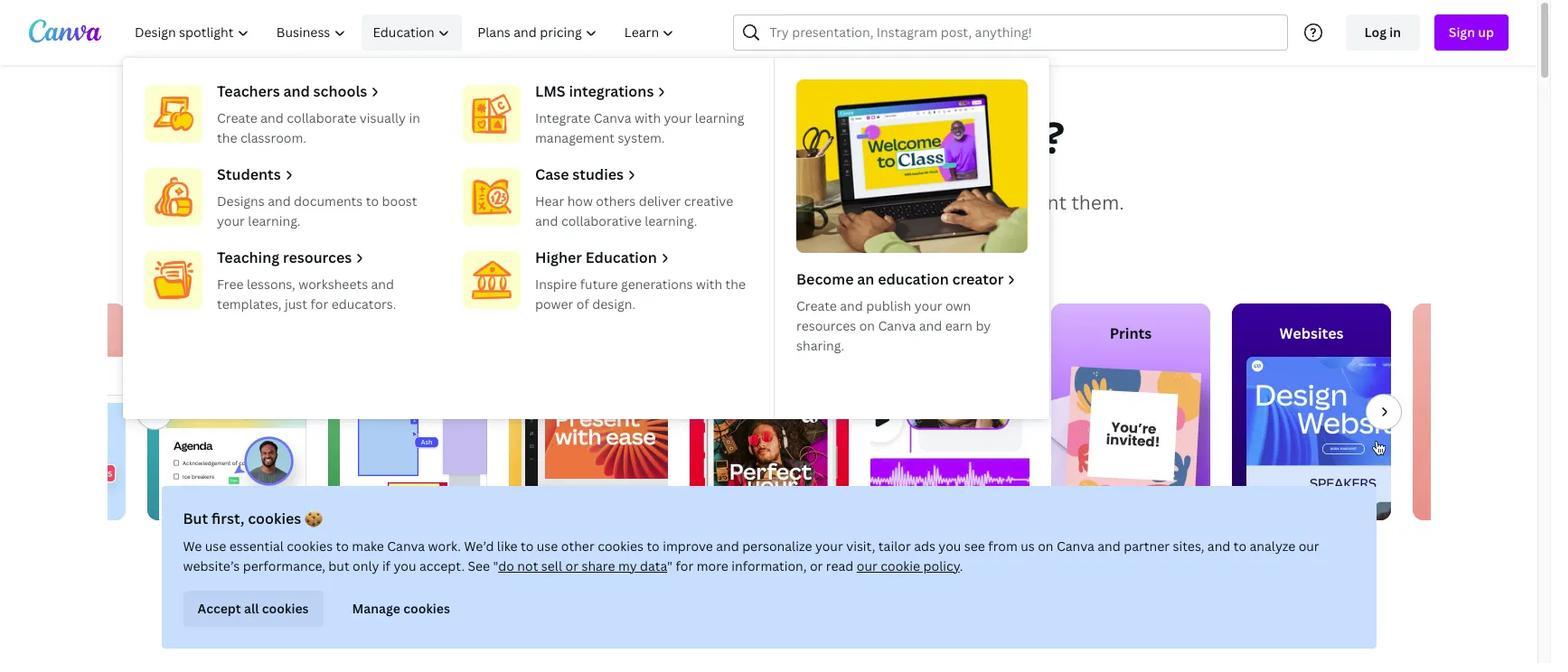 Task type: locate. For each thing, give the bounding box(es) containing it.
your inside integrate canva with your learning management system.
[[664, 109, 692, 127]]

you right if
[[394, 558, 416, 575]]

" down improve
[[667, 558, 673, 575]]

canva right us
[[1057, 538, 1095, 555]]

the inside inspire future generations with the power of design.
[[726, 276, 746, 293]]

today?
[[913, 108, 1065, 166]]

0 vertical spatial in
[[1390, 24, 1401, 41]]

if
[[382, 558, 391, 575]]

and left earn
[[919, 317, 942, 335]]

and inside hear how others deliver creative and collaborative learning.
[[535, 212, 558, 230]]

0 horizontal spatial the
[[217, 129, 237, 146]]

the up students
[[217, 129, 237, 146]]

create
[[217, 109, 258, 127], [797, 297, 837, 315]]

makes
[[475, 190, 533, 215]]

1 horizontal spatial learning.
[[645, 212, 697, 230]]

a
[[584, 607, 606, 646]]

your up read
[[815, 538, 843, 555]]

collaborate
[[287, 109, 357, 127]]

0 horizontal spatial share
[[582, 558, 615, 575]]

cookies right all
[[262, 600, 309, 617]]

for left free
[[770, 248, 788, 265]]

for right just
[[311, 296, 328, 313]]

1 horizontal spatial in
[[1390, 24, 1401, 41]]

create inside create and collaborate visually in the classroom.
[[217, 109, 258, 127]]

you up creative
[[675, 108, 756, 166]]

create and publish your own resources on canva and earn by sharing.
[[797, 297, 991, 354]]

or left print
[[998, 190, 1018, 215]]

management
[[535, 129, 615, 146]]

free
[[791, 248, 816, 265]]

0 vertical spatial sign
[[1449, 24, 1475, 41]]

up inside button
[[751, 248, 767, 265]]

2 horizontal spatial or
[[998, 190, 1018, 215]]

sign
[[1449, 24, 1475, 41], [722, 248, 748, 265]]

in inside button
[[1390, 24, 1401, 41]]

0 horizontal spatial learning.
[[248, 212, 301, 230]]

documents
[[294, 193, 363, 210]]

a perfect fit for everyone
[[584, 607, 954, 646]]

your down designs on the left top
[[217, 212, 245, 230]]

education
[[373, 24, 435, 41], [586, 248, 657, 268]]

but first, cookies 🍪
[[183, 509, 323, 529]]

and up 'do not sell or share my data " for more information, or read our cookie policy .'
[[716, 538, 739, 555]]

do not sell or share my data link
[[498, 558, 667, 575]]

and right designs
[[880, 190, 914, 215]]

1 horizontal spatial resources
[[797, 317, 856, 335]]

visit,
[[846, 538, 876, 555]]

accept all cookies
[[198, 600, 309, 617]]

1 horizontal spatial our
[[1299, 538, 1320, 555]]

1 vertical spatial with
[[696, 276, 723, 293]]

to
[[601, 190, 620, 215], [919, 190, 938, 215], [366, 193, 379, 210], [336, 538, 349, 555], [521, 538, 534, 555], [647, 538, 660, 555], [1234, 538, 1247, 555]]

our down visit,
[[857, 558, 878, 575]]

2 vertical spatial you
[[394, 558, 416, 575]]

integrate canva with your learning management system.
[[535, 109, 744, 146]]

1 vertical spatial sign
[[722, 248, 748, 265]]

everyone
[[817, 607, 954, 646]]

1 vertical spatial up
[[751, 248, 767, 265]]

use up sell at the bottom
[[537, 538, 558, 555]]

0 horizontal spatial education
[[373, 24, 435, 41]]

canva makes it easy to create professional designs and to share or print them.
[[413, 190, 1124, 215]]

of
[[577, 296, 589, 313]]

sign down professional
[[722, 248, 748, 265]]

for inside but first, cookies 🍪 'dialog'
[[676, 558, 694, 575]]

to left boost at the left top
[[366, 193, 379, 210]]

learning.
[[248, 212, 301, 230], [645, 212, 697, 230]]

1 horizontal spatial education
[[586, 248, 657, 268]]

your inside create and publish your own resources on canva and earn by sharing.
[[915, 297, 943, 315]]

2 use from the left
[[537, 538, 558, 555]]

1 horizontal spatial "
[[667, 558, 673, 575]]

education up visually
[[373, 24, 435, 41]]

and down hear
[[535, 212, 558, 230]]

designs
[[217, 193, 265, 210]]

0 vertical spatial the
[[217, 129, 237, 146]]

from
[[988, 538, 1018, 555]]

but
[[328, 558, 350, 575]]

and down an on the right top of the page
[[840, 297, 863, 315]]

0 vertical spatial resources
[[283, 248, 352, 268]]

the down sign up for free button
[[726, 276, 746, 293]]

up inside button
[[1478, 24, 1494, 41]]

your inside we use essential cookies to make canva work. we'd like to use other cookies to improve and personalize your visit, tailor ads you see from us on canva and partner sites, and to analyze our website's performance, but only if you accept. see "
[[815, 538, 843, 555]]

sign inside button
[[722, 248, 748, 265]]

1 horizontal spatial the
[[726, 276, 746, 293]]

0 vertical spatial with
[[635, 109, 661, 127]]

learning. up teaching resources
[[248, 212, 301, 230]]

on down publish
[[860, 317, 875, 335]]

case studies
[[535, 165, 624, 184]]

education menu
[[123, 58, 1050, 420]]

canva left makes
[[413, 190, 470, 215]]

on right us
[[1038, 538, 1054, 555]]

0 vertical spatial up
[[1478, 24, 1494, 41]]

prints
[[1110, 324, 1151, 344]]

1 vertical spatial create
[[797, 297, 837, 315]]

and up classroom.
[[261, 109, 284, 127]]

for inside button
[[770, 248, 788, 265]]

1 learning. from the left
[[248, 212, 301, 230]]

creator
[[953, 269, 1004, 289]]

with
[[635, 109, 661, 127], [696, 276, 723, 293]]

up
[[1478, 24, 1494, 41], [751, 248, 767, 265]]

create for become an education creator
[[797, 297, 837, 315]]

0 vertical spatial education
[[373, 24, 435, 41]]

1 horizontal spatial you
[[675, 108, 756, 166]]

design
[[765, 108, 904, 166]]

become an education creator
[[797, 269, 1004, 289]]

1 horizontal spatial sign
[[1449, 24, 1475, 41]]

canva
[[594, 109, 632, 127], [413, 190, 470, 215], [878, 317, 916, 335], [387, 538, 425, 555], [1057, 538, 1095, 555]]

0 horizontal spatial create
[[217, 109, 258, 127]]

our right analyze at the right
[[1299, 538, 1320, 555]]

2 learning. from the left
[[645, 212, 697, 230]]

None search field
[[734, 14, 1288, 51]]

canva down integrations
[[594, 109, 632, 127]]

the
[[217, 129, 237, 146], [726, 276, 746, 293]]

1 vertical spatial the
[[726, 276, 746, 293]]

resources up sharing.
[[797, 317, 856, 335]]

what
[[473, 108, 588, 166]]

our inside we use essential cookies to make canva work. we'd like to use other cookies to improve and personalize your visit, tailor ads you see from us on canva and partner sites, and to analyze our website's performance, but only if you accept. see "
[[1299, 538, 1320, 555]]

1 vertical spatial our
[[857, 558, 878, 575]]

only
[[353, 558, 379, 575]]

" right see
[[493, 558, 498, 575]]

case
[[535, 165, 569, 184]]

1 horizontal spatial share
[[943, 190, 993, 215]]

higher education
[[535, 248, 657, 268]]

0 horizontal spatial with
[[635, 109, 661, 127]]

and up educators.
[[371, 276, 394, 293]]

share down today?
[[943, 190, 993, 215]]

and right sites,
[[1208, 538, 1231, 555]]

your left own
[[915, 297, 943, 315]]

website's
[[183, 558, 240, 575]]

create down teachers
[[217, 109, 258, 127]]

to right the how
[[601, 190, 620, 215]]

manage
[[352, 600, 400, 617]]

1 vertical spatial in
[[409, 109, 420, 127]]

1 horizontal spatial with
[[696, 276, 723, 293]]

or for do not sell or share my data " for more information, or read our cookie policy .
[[810, 558, 823, 575]]

learning. inside hear how others deliver creative and collaborative learning.
[[645, 212, 697, 230]]

1 vertical spatial on
[[1038, 538, 1054, 555]]

by
[[976, 317, 991, 335]]

what will you design today?
[[473, 108, 1065, 166]]

or left read
[[810, 558, 823, 575]]

your up "system."
[[664, 109, 692, 127]]

learning. down deliver
[[645, 212, 697, 230]]

1 vertical spatial education
[[586, 248, 657, 268]]

0 horizontal spatial resources
[[283, 248, 352, 268]]

use up website's on the bottom left of page
[[205, 538, 226, 555]]

generations
[[621, 276, 693, 293]]

in
[[1390, 24, 1401, 41], [409, 109, 420, 127]]

0 horizontal spatial on
[[860, 317, 875, 335]]

0 vertical spatial you
[[675, 108, 756, 166]]

information,
[[732, 558, 807, 575]]

with right generations
[[696, 276, 723, 293]]

0 horizontal spatial up
[[751, 248, 767, 265]]

1 horizontal spatial use
[[537, 538, 558, 555]]

read
[[826, 558, 854, 575]]

easy
[[555, 190, 596, 215]]

2 horizontal spatial you
[[939, 538, 961, 555]]

to up data
[[647, 538, 660, 555]]

0 horizontal spatial use
[[205, 538, 226, 555]]

for down improve
[[676, 558, 694, 575]]

0 horizontal spatial "
[[493, 558, 498, 575]]

cookies down accept.
[[403, 600, 450, 617]]

make
[[352, 538, 384, 555]]

0 vertical spatial on
[[860, 317, 875, 335]]

0 horizontal spatial sign
[[722, 248, 748, 265]]

templates,
[[217, 296, 282, 313]]

collaborative
[[561, 212, 642, 230]]

fit
[[728, 607, 761, 646]]

in right visually
[[409, 109, 420, 127]]

up for sign up
[[1478, 24, 1494, 41]]

studies
[[573, 165, 624, 184]]

1 vertical spatial share
[[582, 558, 615, 575]]

integrations
[[569, 81, 654, 101]]

to inside the designs and documents to boost your learning.
[[366, 193, 379, 210]]

1 vertical spatial resources
[[797, 317, 856, 335]]

share down other
[[582, 558, 615, 575]]

sign inside button
[[1449, 24, 1475, 41]]

do
[[498, 558, 514, 575]]

or right sell at the bottom
[[565, 558, 579, 575]]

education up future
[[586, 248, 657, 268]]

sign up button
[[1435, 14, 1509, 51]]

you up policy
[[939, 538, 961, 555]]

canva inside integrate canva with your learning management system.
[[594, 109, 632, 127]]

and right designs on the left top
[[268, 193, 291, 210]]

sign right "log in"
[[1449, 24, 1475, 41]]

others
[[596, 193, 636, 210]]

in right the log
[[1390, 24, 1401, 41]]

or for canva makes it easy to create professional designs and to share or print them.
[[998, 190, 1018, 215]]

we use essential cookies to make canva work. we'd like to use other cookies to improve and personalize your visit, tailor ads you see from us on canva and partner sites, and to analyze our website's performance, but only if you accept. see "
[[183, 538, 1320, 575]]

log in button
[[1346, 14, 1420, 51]]

canva down publish
[[878, 317, 916, 335]]

1 horizontal spatial on
[[1038, 538, 1054, 555]]

on
[[860, 317, 875, 335], [1038, 538, 1054, 555]]

0 vertical spatial share
[[943, 190, 993, 215]]

manage cookies
[[352, 600, 450, 617]]

0 vertical spatial create
[[217, 109, 258, 127]]

create down 'become'
[[797, 297, 837, 315]]

0 horizontal spatial in
[[409, 109, 420, 127]]

data
[[640, 558, 667, 575]]

or
[[998, 190, 1018, 215], [565, 558, 579, 575], [810, 558, 823, 575]]

your inside the designs and documents to boost your learning.
[[217, 212, 245, 230]]

with up "system."
[[635, 109, 661, 127]]

videos
[[926, 324, 974, 344]]

partner
[[1124, 538, 1170, 555]]

1 " from the left
[[493, 558, 498, 575]]

1 vertical spatial you
[[939, 538, 961, 555]]

you
[[675, 108, 756, 166], [939, 538, 961, 555], [394, 558, 416, 575]]

0 vertical spatial our
[[1299, 538, 1320, 555]]

1 horizontal spatial or
[[810, 558, 823, 575]]

1 horizontal spatial up
[[1478, 24, 1494, 41]]

1 horizontal spatial create
[[797, 297, 837, 315]]

resources up worksheets
[[283, 248, 352, 268]]

create inside create and publish your own resources on canva and earn by sharing.
[[797, 297, 837, 315]]

cookies
[[248, 509, 301, 529], [287, 538, 333, 555], [598, 538, 644, 555], [262, 600, 309, 617], [403, 600, 450, 617]]

like
[[497, 538, 518, 555]]

more
[[697, 558, 729, 575]]

0 horizontal spatial our
[[857, 558, 878, 575]]

students
[[217, 165, 281, 184]]

see
[[965, 538, 985, 555]]

all
[[244, 600, 259, 617]]



Task type: vqa. For each thing, say whether or not it's contained in the screenshot.
bottom 50 copies
no



Task type: describe. For each thing, give the bounding box(es) containing it.
educators.
[[331, 296, 396, 313]]

an
[[857, 269, 875, 289]]

Try presentation, Instagram post, anything! search field
[[770, 15, 1276, 50]]

teaching resources
[[217, 248, 352, 268]]

teachers
[[217, 81, 280, 101]]

sign for sign up
[[1449, 24, 1475, 41]]

worksheets
[[299, 276, 368, 293]]

my
[[618, 558, 637, 575]]

classroom.
[[240, 129, 306, 146]]

1 use from the left
[[205, 538, 226, 555]]

cookies up my
[[598, 538, 644, 555]]

with inside inspire future generations with the power of design.
[[696, 276, 723, 293]]

accept all cookies button
[[183, 591, 323, 627]]

lessons,
[[247, 276, 295, 293]]

to right the like at the bottom left of the page
[[521, 538, 534, 555]]

higher
[[535, 248, 582, 268]]

inspire
[[535, 276, 577, 293]]

and inside the designs and documents to boost your learning.
[[268, 193, 291, 210]]

analyze
[[1250, 538, 1296, 555]]

visually
[[360, 109, 406, 127]]

ads
[[914, 538, 936, 555]]

future
[[580, 276, 618, 293]]

canva inside create and publish your own resources on canva and earn by sharing.
[[878, 317, 916, 335]]

designs and documents to boost your learning.
[[217, 193, 417, 230]]

schools
[[313, 81, 367, 101]]

and inside create and collaborate visually in the classroom.
[[261, 109, 284, 127]]

perfect
[[612, 607, 723, 646]]

and inside free lessons, worksheets and templates, just for educators.
[[371, 276, 394, 293]]

accept
[[198, 600, 241, 617]]

manage cookies button
[[338, 591, 465, 627]]

we'd
[[464, 538, 494, 555]]

see
[[468, 558, 490, 575]]

essential
[[229, 538, 284, 555]]

integrate
[[535, 109, 591, 127]]

0 horizontal spatial or
[[565, 558, 579, 575]]

teaching
[[217, 248, 279, 268]]

but
[[183, 509, 208, 529]]

canva up if
[[387, 538, 425, 555]]

in inside create and collaborate visually in the classroom.
[[409, 109, 420, 127]]

publish
[[866, 297, 912, 315]]

us
[[1021, 538, 1035, 555]]

with inside integrate canva with your learning management system.
[[635, 109, 661, 127]]

0 horizontal spatial you
[[394, 558, 416, 575]]

and up collaborate
[[283, 81, 310, 101]]

the inside create and collaborate visually in the classroom.
[[217, 129, 237, 146]]

create
[[625, 190, 683, 215]]

top level navigation element
[[123, 14, 1050, 420]]

for inside free lessons, worksheets and templates, just for educators.
[[311, 296, 328, 313]]

to up education
[[919, 190, 938, 215]]

cookie
[[881, 558, 920, 575]]

sign up for free button
[[707, 239, 831, 275]]

for right fit
[[766, 607, 811, 646]]

.
[[960, 558, 963, 575]]

our cookie policy link
[[857, 558, 960, 575]]

on inside create and publish your own resources on canva and earn by sharing.
[[860, 317, 875, 335]]

teachers and schools
[[217, 81, 367, 101]]

sell
[[541, 558, 562, 575]]

earn
[[945, 317, 973, 335]]

free
[[217, 276, 244, 293]]

hear how others deliver creative and collaborative learning.
[[535, 193, 733, 230]]

boost
[[382, 193, 417, 210]]

log in
[[1365, 24, 1401, 41]]

power
[[535, 296, 574, 313]]

learning. inside the designs and documents to boost your learning.
[[248, 212, 301, 230]]

to up but
[[336, 538, 349, 555]]

education inside dropdown button
[[373, 24, 435, 41]]

free lessons, worksheets and templates, just for educators.
[[217, 276, 396, 313]]

" inside we use essential cookies to make canva work. we'd like to use other cookies to improve and personalize your visit, tailor ads you see from us on canva and partner sites, and to analyze our website's performance, but only if you accept. see "
[[493, 558, 498, 575]]

sign for sign up for free
[[722, 248, 748, 265]]

cookies down 🍪
[[287, 538, 333, 555]]

improve
[[663, 538, 713, 555]]

2 " from the left
[[667, 558, 673, 575]]

deliver
[[639, 193, 681, 210]]

first,
[[212, 509, 244, 529]]

on inside we use essential cookies to make canva work. we'd like to use other cookies to improve and personalize your visit, tailor ads you see from us on canva and partner sites, and to analyze our website's performance, but only if you accept. see "
[[1038, 538, 1054, 555]]

performance,
[[243, 558, 325, 575]]

lms
[[535, 81, 566, 101]]

create for teachers and schools
[[217, 109, 258, 127]]

up for sign up for free
[[751, 248, 767, 265]]

education button
[[361, 14, 462, 51]]

tailor
[[879, 538, 911, 555]]

professional
[[688, 190, 801, 215]]

designs
[[806, 190, 875, 215]]

own
[[946, 297, 971, 315]]

education inside menu
[[586, 248, 657, 268]]

do not sell or share my data " for more information, or read our cookie policy .
[[498, 558, 963, 575]]

to left analyze at the right
[[1234, 538, 1247, 555]]

policy
[[924, 558, 960, 575]]

education
[[878, 269, 949, 289]]

sharing.
[[797, 337, 845, 354]]

them.
[[1072, 190, 1124, 215]]

websites
[[1279, 324, 1343, 344]]

design.
[[592, 296, 636, 313]]

how
[[567, 193, 593, 210]]

and left partner
[[1098, 538, 1121, 555]]

but first, cookies 🍪 dialog
[[161, 486, 1376, 649]]

inspire future generations with the power of design.
[[535, 276, 746, 313]]

will
[[597, 108, 666, 166]]

share inside but first, cookies 🍪 'dialog'
[[582, 558, 615, 575]]

resources inside create and publish your own resources on canva and earn by sharing.
[[797, 317, 856, 335]]

social
[[748, 324, 790, 344]]

work.
[[428, 538, 461, 555]]

creative
[[684, 193, 733, 210]]

cookies up essential
[[248, 509, 301, 529]]

personalize
[[742, 538, 812, 555]]

we
[[183, 538, 202, 555]]



